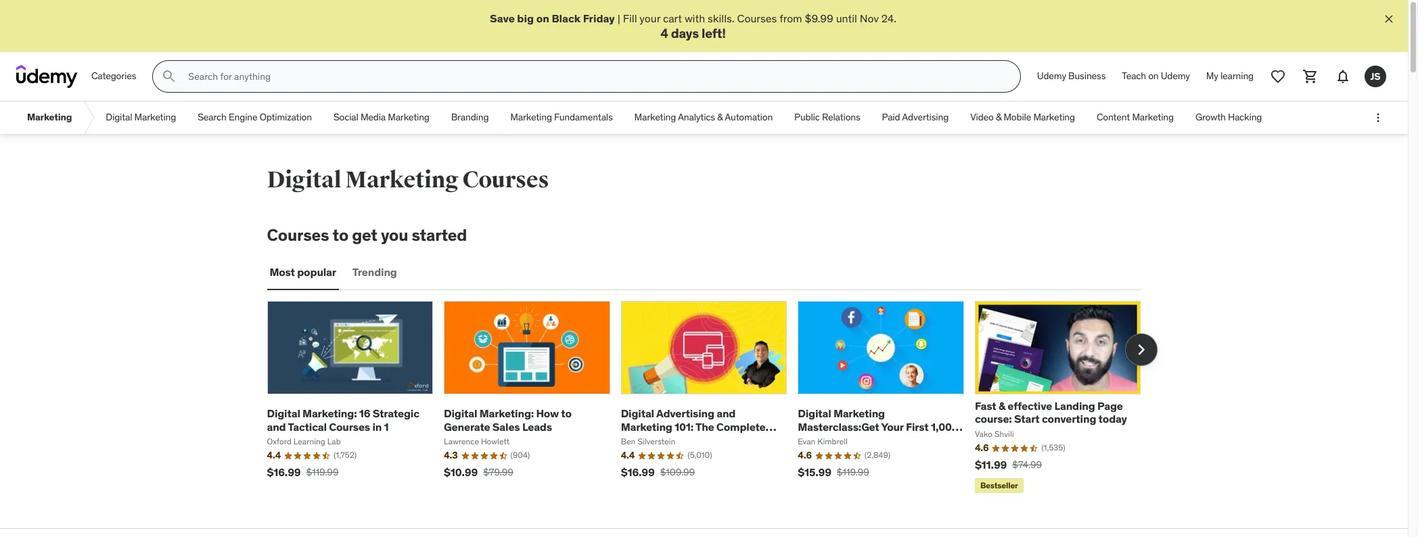 Task type: describe. For each thing, give the bounding box(es) containing it.
today
[[1099, 412, 1128, 426]]

marketing right media
[[388, 111, 430, 123]]

marketing up "you"
[[345, 166, 459, 194]]

nov
[[860, 12, 879, 25]]

effective
[[1008, 399, 1053, 413]]

start
[[1015, 412, 1040, 426]]

public relations link
[[784, 102, 872, 134]]

days
[[671, 25, 699, 42]]

fast & effective landing page course: start converting today
[[975, 399, 1128, 426]]

search engine optimization link
[[187, 102, 323, 134]]

marketing: for tactical
[[303, 407, 357, 421]]

marketing inside digital marketing masterclass:get your first 1,000 customers
[[834, 407, 885, 421]]

left!
[[702, 25, 726, 42]]

get
[[352, 225, 378, 246]]

udemy inside teach on udemy link
[[1161, 70, 1191, 82]]

my learning link
[[1199, 60, 1262, 93]]

leads
[[523, 420, 552, 434]]

digital marketing masterclass:get your first 1,000 customers
[[798, 407, 959, 447]]

digital marketing masterclass:get your first 1,000 customers link
[[798, 407, 963, 447]]

public relations
[[795, 111, 861, 123]]

trending
[[353, 266, 397, 279]]

customers
[[798, 433, 853, 447]]

save
[[490, 12, 515, 25]]

and inside digital marketing: 16 strategic and tactical courses in 1
[[267, 420, 286, 434]]

masterclass:get
[[798, 420, 880, 434]]

marketing analytics & automation link
[[624, 102, 784, 134]]

strategic
[[373, 407, 420, 421]]

paid
[[882, 111, 901, 123]]

cart
[[663, 12, 682, 25]]

0 vertical spatial to
[[333, 225, 349, 246]]

marketing right content
[[1133, 111, 1174, 123]]

learning
[[1221, 70, 1254, 82]]

course:
[[975, 412, 1012, 426]]

landing
[[1055, 399, 1096, 413]]

1 vertical spatial on
[[1149, 70, 1159, 82]]

marketing down submit search "icon"
[[134, 111, 176, 123]]

growth hacking
[[1196, 111, 1263, 123]]

video
[[971, 111, 994, 123]]

hacking
[[1229, 111, 1263, 123]]

Search for anything text field
[[186, 65, 1004, 88]]

skills.
[[708, 12, 735, 25]]

udemy business link
[[1030, 60, 1114, 93]]

fill
[[623, 12, 637, 25]]

and inside digital advertising and marketing 101: the complete guide
[[717, 407, 736, 421]]

marketing left the fundamentals
[[511, 111, 552, 123]]

my
[[1207, 70, 1219, 82]]

optimization
[[260, 111, 312, 123]]

courses inside digital marketing: 16 strategic and tactical courses in 1
[[329, 420, 370, 434]]

4
[[661, 25, 669, 42]]

black
[[552, 12, 581, 25]]

fundamentals
[[554, 111, 613, 123]]

marketing left arrow pointing to subcategory menu links image
[[27, 111, 72, 123]]

guide
[[621, 433, 651, 447]]

notifications image
[[1336, 68, 1352, 85]]

automation
[[725, 111, 773, 123]]

most popular button
[[267, 257, 339, 289]]

digital for digital marketing courses
[[267, 166, 341, 194]]

teach on udemy
[[1123, 70, 1191, 82]]

digital for digital marketing
[[106, 111, 132, 123]]

digital for digital marketing masterclass:get your first 1,000 customers
[[798, 407, 832, 421]]

you
[[381, 225, 408, 246]]

digital marketing
[[106, 111, 176, 123]]

marketing link
[[16, 102, 83, 134]]

digital advertising and marketing 101: the complete guide
[[621, 407, 766, 447]]

content marketing
[[1097, 111, 1174, 123]]

big
[[517, 12, 534, 25]]

& inside marketing analytics & automation link
[[718, 111, 723, 123]]

1,000
[[931, 420, 959, 434]]

fast
[[975, 399, 997, 413]]

udemy business
[[1038, 70, 1106, 82]]

save big on black friday | fill your cart with skills. courses from $9.99 until nov 24. 4 days left!
[[490, 12, 897, 42]]

social media marketing link
[[323, 102, 441, 134]]

engine
[[229, 111, 258, 123]]

24.
[[882, 12, 897, 25]]

on inside save big on black friday | fill your cart with skills. courses from $9.99 until nov 24. 4 days left!
[[537, 12, 550, 25]]

complete
[[717, 420, 766, 434]]

marketing: for sales
[[480, 407, 534, 421]]

digital marketing: 16 strategic and tactical courses in 1 link
[[267, 407, 420, 434]]

101:
[[675, 420, 694, 434]]

video & mobile marketing
[[971, 111, 1076, 123]]

page
[[1098, 399, 1124, 413]]

& for fast
[[999, 399, 1006, 413]]

sales
[[493, 420, 520, 434]]

search engine optimization
[[198, 111, 312, 123]]

paid advertising link
[[872, 102, 960, 134]]

social
[[334, 111, 359, 123]]

popular
[[297, 266, 336, 279]]

relations
[[822, 111, 861, 123]]

marketing inside digital advertising and marketing 101: the complete guide
[[621, 420, 673, 434]]

paid advertising
[[882, 111, 949, 123]]

trending button
[[350, 257, 400, 289]]

courses inside save big on black friday | fill your cart with skills. courses from $9.99 until nov 24. 4 days left!
[[738, 12, 777, 25]]

how
[[536, 407, 559, 421]]



Task type: vqa. For each thing, say whether or not it's contained in the screenshot.
popular
yes



Task type: locate. For each thing, give the bounding box(es) containing it.
0 vertical spatial on
[[537, 12, 550, 25]]

video & mobile marketing link
[[960, 102, 1086, 134]]

& right the fast
[[999, 399, 1006, 413]]

until
[[836, 12, 858, 25]]

with
[[685, 12, 706, 25]]

most
[[270, 266, 295, 279]]

digital marketing link
[[95, 102, 187, 134]]

most popular
[[270, 266, 336, 279]]

marketing analytics & automation
[[635, 111, 773, 123]]

$9.99
[[805, 12, 834, 25]]

&
[[718, 111, 723, 123], [996, 111, 1002, 123], [999, 399, 1006, 413]]

0 horizontal spatial on
[[537, 12, 550, 25]]

media
[[361, 111, 386, 123]]

arrow pointing to subcategory menu links image
[[83, 102, 95, 134]]

growth
[[1196, 111, 1226, 123]]

converting
[[1042, 412, 1097, 426]]

analytics
[[678, 111, 715, 123]]

0 horizontal spatial udemy
[[1038, 70, 1067, 82]]

submit search image
[[161, 68, 178, 85]]

1 vertical spatial advertising
[[657, 407, 715, 421]]

my learning
[[1207, 70, 1254, 82]]

advertising for paid
[[903, 111, 949, 123]]

to right how
[[561, 407, 572, 421]]

1
[[384, 420, 389, 434]]

udemy
[[1038, 70, 1067, 82], [1161, 70, 1191, 82]]

marketing
[[27, 111, 72, 123], [134, 111, 176, 123], [388, 111, 430, 123], [511, 111, 552, 123], [635, 111, 676, 123], [1034, 111, 1076, 123], [1133, 111, 1174, 123], [345, 166, 459, 194], [834, 407, 885, 421], [621, 420, 673, 434]]

1 vertical spatial to
[[561, 407, 572, 421]]

categories button
[[83, 60, 144, 93]]

on right big
[[537, 12, 550, 25]]

to inside digital marketing: how to generate sales leads
[[561, 407, 572, 421]]

js link
[[1360, 60, 1392, 93]]

digital inside digital marketing link
[[106, 111, 132, 123]]

marketing:
[[303, 407, 357, 421], [480, 407, 534, 421]]

digital marketing: how to generate sales leads
[[444, 407, 572, 434]]

and left tactical
[[267, 420, 286, 434]]

digital marketing: how to generate sales leads link
[[444, 407, 572, 434]]

more subcategory menu links image
[[1372, 111, 1386, 125]]

1 horizontal spatial on
[[1149, 70, 1159, 82]]

2 marketing: from the left
[[480, 407, 534, 421]]

marketing right mobile
[[1034, 111, 1076, 123]]

udemy inside udemy business "link"
[[1038, 70, 1067, 82]]

in
[[373, 420, 382, 434]]

marketing: inside digital marketing: 16 strategic and tactical courses in 1
[[303, 407, 357, 421]]

0 horizontal spatial to
[[333, 225, 349, 246]]

growth hacking link
[[1185, 102, 1273, 134]]

generate
[[444, 420, 490, 434]]

16
[[359, 407, 371, 421]]

1 udemy from the left
[[1038, 70, 1067, 82]]

0 horizontal spatial advertising
[[657, 407, 715, 421]]

social media marketing
[[334, 111, 430, 123]]

categories
[[91, 70, 136, 82]]

js
[[1371, 70, 1381, 82]]

marketing left 101:
[[621, 420, 673, 434]]

wishlist image
[[1271, 68, 1287, 85]]

udemy left my
[[1161, 70, 1191, 82]]

udemy image
[[16, 65, 78, 88]]

tactical
[[288, 420, 327, 434]]

from
[[780, 12, 803, 25]]

branding link
[[441, 102, 500, 134]]

content marketing link
[[1086, 102, 1185, 134]]

& right video
[[996, 111, 1002, 123]]

teach
[[1123, 70, 1147, 82]]

content
[[1097, 111, 1131, 123]]

courses to get you started
[[267, 225, 467, 246]]

friday
[[583, 12, 615, 25]]

started
[[412, 225, 467, 246]]

digital marketing: 16 strategic and tactical courses in 1
[[267, 407, 420, 434]]

on right teach
[[1149, 70, 1159, 82]]

carousel element
[[267, 301, 1158, 497]]

on
[[537, 12, 550, 25], [1149, 70, 1159, 82]]

1 horizontal spatial to
[[561, 407, 572, 421]]

& inside video & mobile marketing "link"
[[996, 111, 1002, 123]]

1 horizontal spatial udemy
[[1161, 70, 1191, 82]]

& right analytics
[[718, 111, 723, 123]]

digital inside digital marketing: how to generate sales leads
[[444, 407, 477, 421]]

teach on udemy link
[[1114, 60, 1199, 93]]

marketing left analytics
[[635, 111, 676, 123]]

next image
[[1131, 339, 1152, 361]]

marketing: inside digital marketing: how to generate sales leads
[[480, 407, 534, 421]]

& for video
[[996, 111, 1002, 123]]

udemy left business
[[1038, 70, 1067, 82]]

digital
[[106, 111, 132, 123], [267, 166, 341, 194], [267, 407, 300, 421], [444, 407, 477, 421], [621, 407, 655, 421], [798, 407, 832, 421]]

your
[[882, 420, 904, 434]]

digital for digital marketing: 16 strategic and tactical courses in 1
[[267, 407, 300, 421]]

advertising inside digital advertising and marketing 101: the complete guide
[[657, 407, 715, 421]]

digital inside digital marketing: 16 strategic and tactical courses in 1
[[267, 407, 300, 421]]

to
[[333, 225, 349, 246], [561, 407, 572, 421]]

0 horizontal spatial and
[[267, 420, 286, 434]]

marketing: left '16'
[[303, 407, 357, 421]]

courses
[[738, 12, 777, 25], [463, 166, 549, 194], [267, 225, 329, 246], [329, 420, 370, 434]]

mobile
[[1004, 111, 1032, 123]]

1 horizontal spatial and
[[717, 407, 736, 421]]

0 vertical spatial advertising
[[903, 111, 949, 123]]

marketing fundamentals
[[511, 111, 613, 123]]

marketing fundamentals link
[[500, 102, 624, 134]]

and right the
[[717, 407, 736, 421]]

& inside fast & effective landing page course: start converting today
[[999, 399, 1006, 413]]

first
[[906, 420, 929, 434]]

|
[[618, 12, 621, 25]]

search
[[198, 111, 227, 123]]

close image
[[1383, 12, 1397, 26]]

advertising for digital
[[657, 407, 715, 421]]

marketing up customers
[[834, 407, 885, 421]]

fast & effective landing page course: start converting today link
[[975, 399, 1128, 426]]

shopping cart with 0 items image
[[1303, 68, 1319, 85]]

0 horizontal spatial marketing:
[[303, 407, 357, 421]]

marketing inside "link"
[[1034, 111, 1076, 123]]

public
[[795, 111, 820, 123]]

1 marketing: from the left
[[303, 407, 357, 421]]

digital inside digital advertising and marketing 101: the complete guide
[[621, 407, 655, 421]]

digital for digital marketing: how to generate sales leads
[[444, 407, 477, 421]]

the
[[696, 420, 715, 434]]

1 horizontal spatial advertising
[[903, 111, 949, 123]]

to left get
[[333, 225, 349, 246]]

marketing: left how
[[480, 407, 534, 421]]

digital inside digital marketing masterclass:get your first 1,000 customers
[[798, 407, 832, 421]]

branding
[[451, 111, 489, 123]]

digital for digital advertising and marketing 101: the complete guide
[[621, 407, 655, 421]]

2 udemy from the left
[[1161, 70, 1191, 82]]

digital advertising and marketing 101: the complete guide link
[[621, 407, 777, 447]]

1 horizontal spatial marketing:
[[480, 407, 534, 421]]



